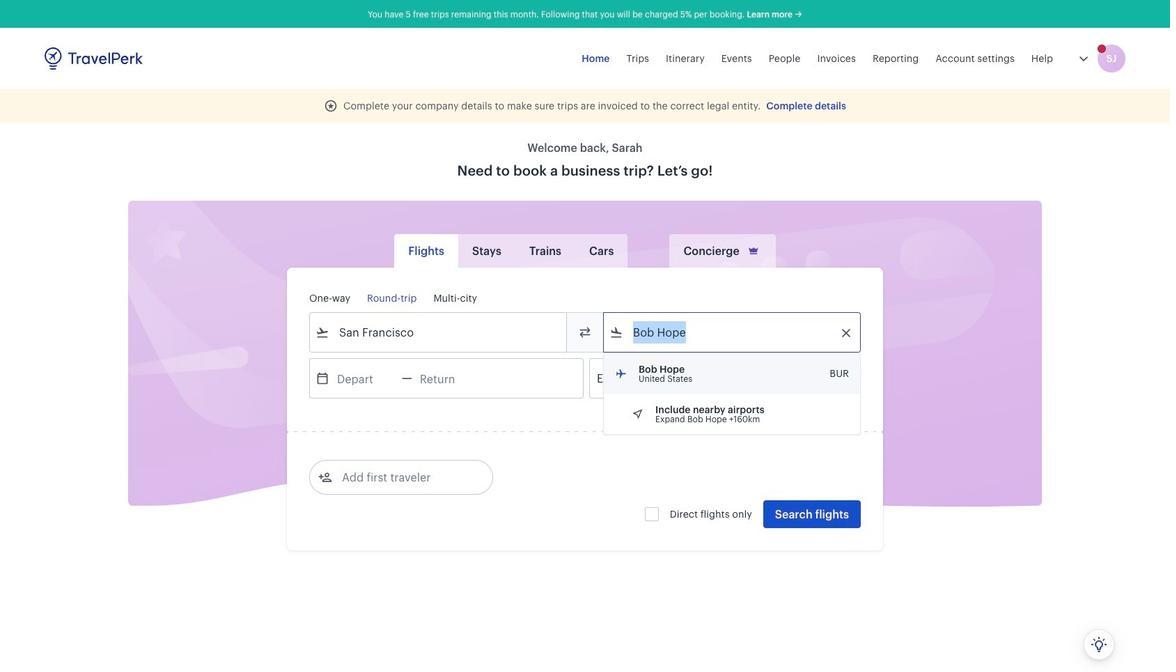 Task type: vqa. For each thing, say whether or not it's contained in the screenshot.
add traveler SEARCH FIELD
no



Task type: locate. For each thing, give the bounding box(es) containing it.
To search field
[[624, 321, 842, 344]]

Return text field
[[412, 359, 485, 398]]

Add first traveler search field
[[332, 466, 477, 488]]



Task type: describe. For each thing, give the bounding box(es) containing it.
From search field
[[330, 321, 548, 344]]

Depart text field
[[330, 359, 402, 398]]



